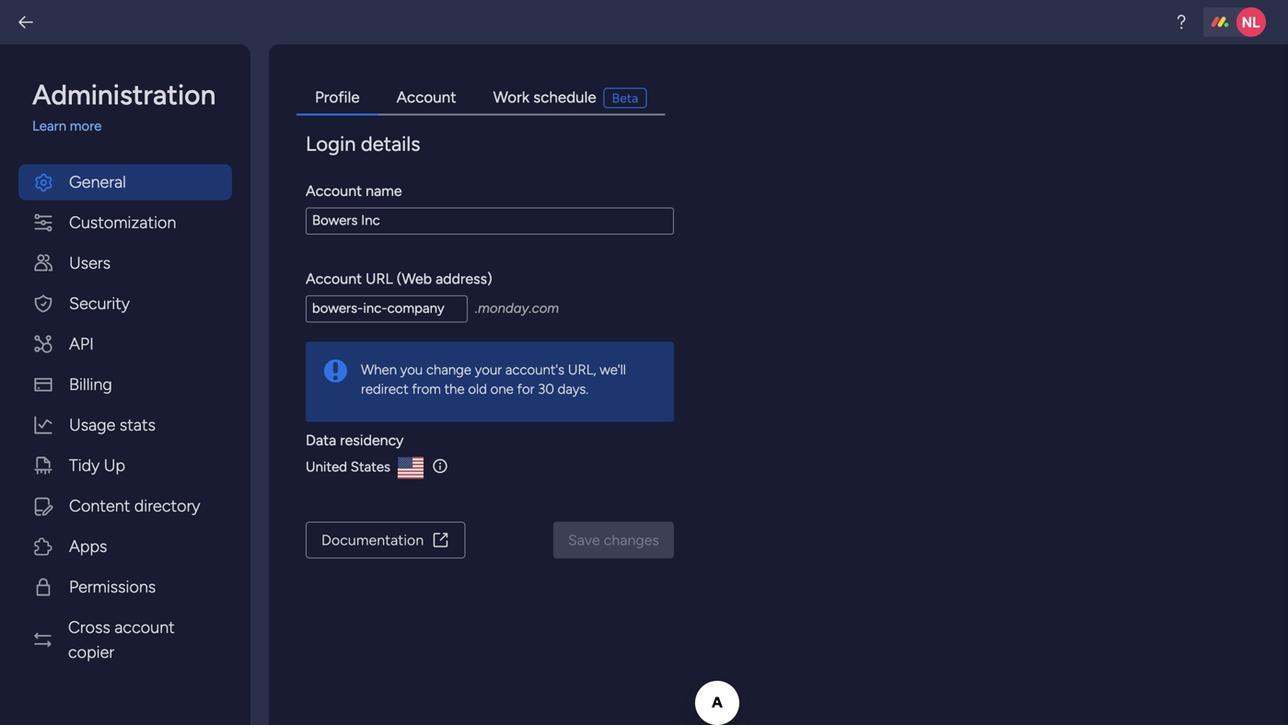 Task type: vqa. For each thing, say whether or not it's contained in the screenshot.
topmost Account
yes



Task type: locate. For each thing, give the bounding box(es) containing it.
documentation button
[[306, 522, 465, 559]]

content
[[69, 496, 130, 516]]

directory
[[134, 496, 200, 516]]

cross
[[68, 618, 110, 638]]

account
[[397, 88, 456, 107], [306, 182, 362, 200], [306, 270, 362, 288]]

apps
[[69, 537, 107, 557]]

address)
[[436, 270, 492, 288]]

documentation
[[321, 532, 424, 549]]

2 vertical spatial account
[[306, 270, 362, 288]]

.monday.com
[[475, 300, 559, 317]]

permissions button
[[18, 570, 232, 605]]

copier
[[68, 643, 114, 663]]

when you change your account's url, we'll redirect from the old one for 30 days.
[[361, 362, 626, 398]]

account link
[[378, 81, 475, 116]]

united
[[306, 459, 347, 476]]

login details
[[306, 132, 420, 156]]

tidy up button
[[18, 448, 232, 484]]

residency
[[340, 432, 404, 449]]

account name
[[306, 182, 402, 200]]

administration learn more
[[32, 78, 216, 134]]

None text field
[[306, 208, 674, 235], [306, 296, 468, 323], [306, 208, 674, 235], [306, 296, 468, 323]]

when
[[361, 362, 397, 378]]

general button
[[18, 164, 232, 200]]

account left url
[[306, 270, 362, 288]]

account up details
[[397, 88, 456, 107]]

1 vertical spatial account
[[306, 182, 362, 200]]

users
[[69, 253, 111, 273]]

documentation link
[[306, 522, 465, 559]]

your
[[475, 362, 502, 378]]

one
[[490, 381, 514, 398]]

from
[[412, 381, 441, 398]]

cross account copier
[[68, 618, 175, 663]]

api
[[69, 334, 94, 354]]

0 vertical spatial account
[[397, 88, 456, 107]]

content directory button
[[18, 488, 232, 524]]

profile
[[315, 88, 360, 107]]

billing
[[69, 375, 112, 395]]

data
[[306, 432, 336, 449]]

up
[[104, 456, 125, 476]]

account for account
[[397, 88, 456, 107]]

more
[[70, 118, 102, 134]]

account down the 'login'
[[306, 182, 362, 200]]

name
[[366, 182, 402, 200]]

change
[[426, 362, 472, 378]]

api button
[[18, 326, 232, 362]]

usage
[[69, 415, 115, 435]]

account's
[[505, 362, 565, 378]]



Task type: describe. For each thing, give the bounding box(es) containing it.
usage stats
[[69, 415, 156, 435]]

beta
[[612, 90, 638, 106]]

security button
[[18, 286, 232, 322]]

redirect
[[361, 381, 408, 398]]

you
[[400, 362, 423, 378]]

customization
[[69, 213, 176, 233]]

data residency
[[306, 432, 404, 449]]

account
[[115, 618, 175, 638]]

30
[[538, 381, 554, 398]]

the
[[444, 381, 465, 398]]

general
[[69, 172, 126, 192]]

login
[[306, 132, 356, 156]]

administration
[[32, 78, 216, 111]]

details
[[361, 132, 420, 156]]

tidy up
[[69, 456, 125, 476]]

we'll
[[600, 362, 626, 378]]

states
[[351, 459, 390, 476]]

security
[[69, 294, 130, 314]]

cross account copier button
[[18, 610, 232, 671]]

billing button
[[18, 367, 232, 403]]

customization button
[[18, 205, 232, 241]]

content directory
[[69, 496, 200, 516]]

permissions
[[69, 577, 156, 597]]

url,
[[568, 362, 596, 378]]

account url (web address)
[[306, 270, 492, 288]]

help image
[[1172, 13, 1191, 31]]

apps button
[[18, 529, 232, 565]]

for
[[517, 381, 535, 398]]

learn more link
[[32, 116, 232, 137]]

united states
[[306, 459, 390, 476]]

old
[[468, 381, 487, 398]]

work schedule
[[493, 88, 596, 107]]

users button
[[18, 245, 232, 281]]

noah lott image
[[1237, 7, 1266, 37]]

learn
[[32, 118, 66, 134]]

work
[[493, 88, 530, 107]]

schedule
[[533, 88, 596, 107]]

stats
[[120, 415, 156, 435]]

back to workspace image
[[17, 13, 35, 31]]

profile link
[[296, 81, 378, 116]]

tidy
[[69, 456, 100, 476]]

url
[[366, 270, 393, 288]]

days.
[[558, 381, 589, 398]]

account for account url (web address)
[[306, 270, 362, 288]]

usage stats button
[[18, 407, 232, 443]]

(web
[[397, 270, 432, 288]]

account for account name
[[306, 182, 362, 200]]



